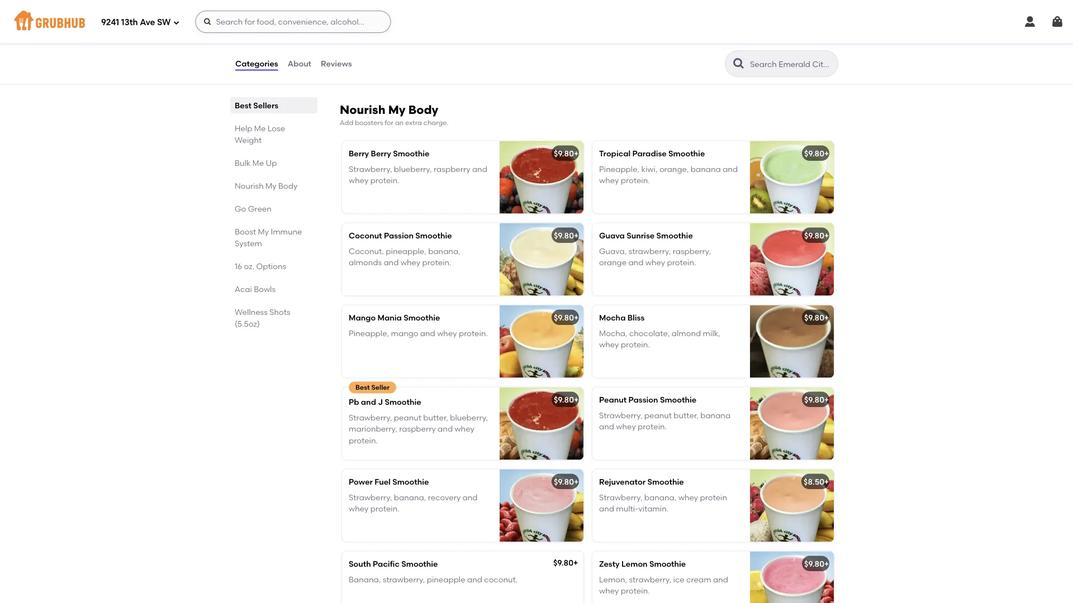 Task type: locate. For each thing, give the bounding box(es) containing it.
choose
[[349, 30, 378, 40]]

and inside banana, peanut butter and whey protein.
[[688, 30, 703, 40]]

1 vertical spatial my
[[266, 181, 276, 191]]

me inside the help me lose weight
[[254, 124, 266, 133]]

banana, inside strawberry, banana, recovery and whey protein.
[[394, 493, 426, 503]]

nourish
[[340, 103, 385, 117], [235, 181, 264, 191]]

peanut left butter at the top of page
[[633, 30, 661, 40]]

pineapple, down "mango"
[[349, 329, 389, 338]]

$9.80 + for pineapple, mango and whey protein.
[[554, 313, 579, 322]]

protein. inside strawberry, banana, recovery and whey protein.
[[370, 504, 399, 514]]

$9.80 for coconut, pineapple, banana, almonds and whey protein.
[[554, 231, 574, 240]]

mango mania smoothie image
[[500, 305, 583, 378]]

green
[[248, 204, 271, 214]]

coconut
[[349, 231, 382, 240]]

$9.80 for mocha, chocolate, almond milk, whey protein.
[[804, 313, 824, 322]]

pineapple, down tropical
[[599, 164, 639, 174]]

coconut passion smoothie
[[349, 231, 452, 240]]

peanut for whey
[[644, 411, 672, 420]]

strawberry, inside strawberry, blueberry, raspberry and whey protein.
[[349, 164, 392, 174]]

1 horizontal spatial passion
[[628, 395, 658, 405]]

strawberry, inside strawberry, banana, whey protein and multi-vitamin.
[[599, 493, 642, 503]]

1 horizontal spatial nourish
[[340, 103, 385, 117]]

mocha bliss image
[[750, 305, 834, 378]]

strawberry, inside strawberry, banana, recovery and whey protein.
[[349, 493, 392, 503]]

banana inside the pineapple, kiwi, orange, banana and whey protein.
[[691, 164, 721, 174]]

mini mass smoothie image
[[500, 7, 583, 79]]

1 horizontal spatial ice
[[673, 575, 685, 585]]

and inside strawberry, peanut butter, banana and whey protein.
[[599, 422, 614, 432]]

1 vertical spatial protein
[[700, 493, 727, 503]]

1 vertical spatial ice
[[673, 575, 685, 585]]

best for best sellers
[[235, 101, 251, 110]]

0 vertical spatial best
[[235, 101, 251, 110]]

ice down flavor,
[[395, 41, 406, 51]]

guava, strawberry, raspberry, orange and whey protein.
[[599, 247, 711, 267]]

smoothie up strawberry, blueberry, raspberry and whey protein.
[[393, 149, 429, 158]]

+ for mocha, chocolate, almond milk, whey protein.
[[824, 313, 829, 322]]

passion
[[384, 231, 414, 240], [628, 395, 658, 405]]

body down bulk me up tab
[[278, 181, 297, 191]]

smoothie up orange,
[[668, 149, 705, 158]]

Search for food, convenience, alcohol... search field
[[195, 11, 391, 33]]

banana, right pineapple,
[[428, 247, 460, 256]]

strawberry, for rejuvenator
[[599, 493, 642, 503]]

1 vertical spatial pineapple,
[[349, 329, 389, 338]]

0 horizontal spatial blueberry,
[[394, 164, 432, 174]]

nourish inside tab
[[235, 181, 264, 191]]

1 vertical spatial best
[[355, 384, 370, 392]]

orange,
[[659, 164, 689, 174]]

smoothie for tropical paradise smoothie
[[668, 149, 705, 158]]

1 horizontal spatial pineapple,
[[599, 164, 639, 174]]

protein. inside the pineapple, kiwi, orange, banana and whey protein.
[[621, 176, 650, 185]]

banana, up cream.
[[412, 30, 444, 40]]

mango
[[391, 329, 418, 338]]

protein. inside "lemon, strawberry, ice cream and whey protein."
[[621, 587, 650, 596]]

0 horizontal spatial body
[[278, 181, 297, 191]]

smoothie up flavor,
[[388, 14, 425, 24]]

my inside nourish my body add boosters for an extra charge.
[[388, 103, 406, 117]]

me left up
[[252, 158, 264, 168]]

cream
[[686, 575, 711, 585]]

and
[[688, 30, 703, 40], [378, 41, 393, 51], [472, 164, 487, 174], [723, 164, 738, 174], [384, 258, 399, 267], [628, 258, 643, 267], [420, 329, 435, 338], [361, 397, 376, 407], [599, 422, 614, 432], [438, 425, 453, 434], [463, 493, 478, 503], [599, 504, 614, 514], [467, 575, 482, 585], [713, 575, 728, 585]]

smoothie up pineapple, mango and whey protein.
[[404, 313, 440, 322]]

strawberry, inside the strawberry, peanut butter, blueberry, marionberry, raspberry and whey protein.
[[349, 413, 392, 423]]

strawberry, for peanut
[[599, 411, 642, 420]]

2 horizontal spatial svg image
[[1023, 15, 1037, 29]]

smoothie up the banana, strawberry, pineapple and coconut.
[[401, 559, 438, 569]]

protein inside choose a flavor, banana, whey protein and ice cream.
[[349, 41, 376, 51]]

and inside strawberry, banana, whey protein and multi-vitamin.
[[599, 504, 614, 514]]

body inside nourish my body add boosters for an extra charge.
[[408, 103, 438, 117]]

1 horizontal spatial best
[[355, 384, 370, 392]]

mocha,
[[599, 329, 627, 338]]

strawberry, inside guava, strawberry, raspberry, orange and whey protein.
[[629, 247, 671, 256]]

banana
[[691, 164, 721, 174], [700, 411, 731, 420]]

smoothie
[[388, 14, 425, 24], [393, 149, 429, 158], [668, 149, 705, 158], [415, 231, 452, 240], [656, 231, 693, 240], [404, 313, 440, 322], [660, 395, 697, 405], [385, 397, 421, 407], [392, 477, 429, 487], [647, 477, 684, 487], [401, 559, 438, 569], [649, 559, 686, 569]]

0 vertical spatial me
[[254, 124, 266, 133]]

16
[[235, 262, 242, 271]]

0 horizontal spatial passion
[[384, 231, 414, 240]]

south pacific smoothie
[[349, 559, 438, 569]]

help
[[235, 124, 252, 133]]

1 vertical spatial passion
[[628, 395, 658, 405]]

2 vertical spatial my
[[258, 227, 269, 236]]

protein. inside banana, peanut butter and whey protein.
[[599, 41, 628, 51]]

0 horizontal spatial protein
[[349, 41, 376, 51]]

peanut down pb and j smoothie
[[394, 413, 421, 423]]

banana for peanut passion smoothie
[[700, 411, 731, 420]]

rejuvenator
[[599, 477, 646, 487]]

0 vertical spatial pineapple,
[[599, 164, 639, 174]]

0 vertical spatial body
[[408, 103, 438, 117]]

body inside tab
[[278, 181, 297, 191]]

smoothie for berry berry smoothie
[[393, 149, 429, 158]]

bulk me up
[[235, 158, 277, 168]]

1 vertical spatial banana
[[700, 411, 731, 420]]

smoothie right j
[[385, 397, 421, 407]]

smoothie up strawberry, peanut butter, banana and whey protein.
[[660, 395, 697, 405]]

$9.80 for strawberry, banana, recovery and whey protein.
[[554, 477, 574, 487]]

go
[[235, 204, 246, 214]]

passion for pineapple,
[[384, 231, 414, 240]]

peanut passion smoothie
[[599, 395, 697, 405]]

1 horizontal spatial berry
[[371, 149, 391, 158]]

0 horizontal spatial best
[[235, 101, 251, 110]]

power
[[349, 477, 373, 487]]

my inside the nourish my body tab
[[266, 181, 276, 191]]

my
[[388, 103, 406, 117], [266, 181, 276, 191], [258, 227, 269, 236]]

1 vertical spatial nourish
[[235, 181, 264, 191]]

guava sunrise smoothie image
[[750, 223, 834, 296]]

$9.80 + for strawberry, blueberry, raspberry and whey protein.
[[554, 149, 579, 158]]

south
[[349, 559, 371, 569]]

smoothie up 'raspberry,'
[[656, 231, 693, 240]]

strawberry, down power
[[349, 493, 392, 503]]

banana, inside the "coconut, pineapple, banana, almonds and whey protein."
[[428, 247, 460, 256]]

1 horizontal spatial butter,
[[674, 411, 699, 420]]

tropical paradise smoothie
[[599, 149, 705, 158]]

$9.80 + for mocha, chocolate, almond milk, whey protein.
[[804, 313, 829, 322]]

1 vertical spatial banana,
[[349, 575, 381, 585]]

$9.80 +
[[554, 149, 579, 158], [804, 149, 829, 158], [554, 231, 579, 240], [804, 231, 829, 240], [554, 313, 579, 322], [804, 313, 829, 322], [554, 395, 579, 405], [804, 395, 829, 405], [554, 477, 579, 487], [553, 558, 578, 568], [804, 559, 829, 569]]

banana,
[[599, 30, 631, 40], [349, 575, 381, 585]]

best sellers
[[235, 101, 278, 110]]

best up pb
[[355, 384, 370, 392]]

strawberry, down peanut
[[599, 411, 642, 420]]

berry down for
[[371, 149, 391, 158]]

lemon, strawberry, ice cream and whey protein.
[[599, 575, 728, 596]]

strawberry, inside strawberry, peanut butter, banana and whey protein.
[[599, 411, 642, 420]]

body for nourish my body
[[278, 181, 297, 191]]

16 oz. options tab
[[235, 260, 313, 272]]

butter, inside the strawberry, peanut butter, blueberry, marionberry, raspberry and whey protein.
[[423, 413, 448, 423]]

berry berry smoothie image
[[500, 141, 583, 214]]

+ for pineapple, mango and whey protein.
[[574, 313, 579, 322]]

0 vertical spatial passion
[[384, 231, 414, 240]]

smoothie for zesty lemon smoothie
[[649, 559, 686, 569]]

peanut down the peanut passion smoothie
[[644, 411, 672, 420]]

peanut inside strawberry, peanut butter, banana and whey protein.
[[644, 411, 672, 420]]

strawberry, up marionberry,
[[349, 413, 392, 423]]

strawberry,
[[629, 247, 671, 256], [383, 575, 425, 585], [629, 575, 671, 585]]

strawberry, for berry
[[349, 164, 392, 174]]

bliss
[[628, 313, 645, 322]]

reviews button
[[320, 44, 353, 84]]

mania
[[378, 313, 402, 322]]

zesty lemon smoothie image
[[750, 552, 834, 604]]

recovery
[[428, 493, 461, 503]]

and inside strawberry, banana, recovery and whey protein.
[[463, 493, 478, 503]]

paradise
[[632, 149, 667, 158]]

0 vertical spatial protein
[[349, 41, 376, 51]]

$9.80 for strawberry, peanut butter, banana and whey protein.
[[804, 395, 824, 405]]

boost my immune system tab
[[235, 226, 313, 249]]

best left sellers
[[235, 101, 251, 110]]

raspberry inside the strawberry, peanut butter, blueberry, marionberry, raspberry and whey protein.
[[399, 425, 436, 434]]

guava
[[599, 231, 625, 240]]

1 vertical spatial me
[[252, 158, 264, 168]]

protein. inside strawberry, peanut butter, banana and whey protein.
[[638, 422, 667, 432]]

protein.
[[599, 41, 628, 51], [370, 176, 399, 185], [621, 176, 650, 185], [422, 258, 451, 267], [667, 258, 696, 267], [459, 329, 488, 338], [621, 340, 650, 350], [638, 422, 667, 432], [349, 436, 378, 445], [370, 504, 399, 514], [621, 587, 650, 596]]

strawberry, for sunrise
[[629, 247, 671, 256]]

0 horizontal spatial nourish
[[235, 181, 264, 191]]

boosters
[[355, 119, 383, 127]]

berry down boosters
[[349, 149, 369, 158]]

whey
[[446, 30, 465, 40], [705, 30, 724, 40], [349, 176, 369, 185], [599, 176, 619, 185], [401, 258, 420, 267], [645, 258, 665, 267], [437, 329, 457, 338], [599, 340, 619, 350], [616, 422, 636, 432], [455, 425, 474, 434], [678, 493, 698, 503], [349, 504, 369, 514], [599, 587, 619, 596]]

$9.80 for lemon, strawberry, ice cream and whey protein.
[[804, 559, 824, 569]]

nourish up "go green"
[[235, 181, 264, 191]]

passion up strawberry, peanut butter, banana and whey protein.
[[628, 395, 658, 405]]

my up an
[[388, 103, 406, 117]]

0 vertical spatial ice
[[395, 41, 406, 51]]

for
[[385, 119, 393, 127]]

+
[[574, 149, 579, 158], [824, 149, 829, 158], [574, 231, 579, 240], [824, 231, 829, 240], [574, 313, 579, 322], [824, 313, 829, 322], [574, 395, 579, 405], [824, 395, 829, 405], [574, 477, 579, 487], [824, 477, 829, 487], [573, 558, 578, 568], [824, 559, 829, 569]]

pineapple, inside the pineapple, kiwi, orange, banana and whey protein.
[[599, 164, 639, 174]]

0 vertical spatial banana
[[691, 164, 721, 174]]

pineapple, for tropical
[[599, 164, 639, 174]]

immune
[[271, 227, 302, 236]]

1 horizontal spatial banana,
[[599, 30, 631, 40]]

nourish my body tab
[[235, 180, 313, 192]]

svg image
[[1023, 15, 1037, 29], [203, 17, 212, 26], [173, 19, 180, 26]]

strawberry, for power
[[349, 493, 392, 503]]

1 horizontal spatial body
[[408, 103, 438, 117]]

my right boost
[[258, 227, 269, 236]]

1 horizontal spatial protein
[[700, 493, 727, 503]]

pineapple, for mango
[[349, 329, 389, 338]]

pineapple, kiwi, orange, banana and whey protein.
[[599, 164, 738, 185]]

my inside boost my immune system
[[258, 227, 269, 236]]

my down up
[[266, 181, 276, 191]]

$8.50
[[804, 477, 824, 487]]

butter, inside strawberry, peanut butter, banana and whey protein.
[[674, 411, 699, 420]]

mocha bliss
[[599, 313, 645, 322]]

0 horizontal spatial banana,
[[349, 575, 381, 585]]

me left lose in the top of the page
[[254, 124, 266, 133]]

about button
[[287, 44, 312, 84]]

0 vertical spatial raspberry
[[434, 164, 470, 174]]

banana inside strawberry, peanut butter, banana and whey protein.
[[700, 411, 731, 420]]

strawberry, peanut butter, blueberry, marionberry, raspberry and whey protein.
[[349, 413, 488, 445]]

whey inside the "coconut, pineapple, banana, almonds and whey protein."
[[401, 258, 420, 267]]

0 horizontal spatial butter,
[[423, 413, 448, 423]]

best inside 'tab'
[[235, 101, 251, 110]]

passion for peanut
[[628, 395, 658, 405]]

peanut inside the strawberry, peanut butter, blueberry, marionberry, raspberry and whey protein.
[[394, 413, 421, 423]]

+ for pineapple, kiwi, orange, banana and whey protein.
[[824, 149, 829, 158]]

0 horizontal spatial berry
[[349, 149, 369, 158]]

coconut passion smoothie image
[[500, 223, 583, 296]]

coconut,
[[349, 247, 384, 256]]

banana, down power fuel smoothie
[[394, 493, 426, 503]]

berry
[[349, 149, 369, 158], [371, 149, 391, 158]]

nourish for nourish my body
[[235, 181, 264, 191]]

0 vertical spatial banana,
[[599, 30, 631, 40]]

strawberry, down south pacific smoothie
[[383, 575, 425, 585]]

nourish my body
[[235, 181, 297, 191]]

and inside strawberry, blueberry, raspberry and whey protein.
[[472, 164, 487, 174]]

0 vertical spatial nourish
[[340, 103, 385, 117]]

me
[[254, 124, 266, 133], [252, 158, 264, 168]]

berry berry smoothie
[[349, 149, 429, 158]]

smoothie for mini mass smoothie
[[388, 14, 425, 24]]

smoothie up pineapple,
[[415, 231, 452, 240]]

blueberry,
[[394, 164, 432, 174], [450, 413, 488, 423]]

wellness shots (5.5oz) tab
[[235, 306, 313, 330]]

banana, strawberry, pineapple and coconut.
[[349, 575, 518, 585]]

banana, for banana, strawberry, pineapple and coconut.
[[349, 575, 381, 585]]

peanut passion smoothie image
[[750, 388, 834, 460]]

ice inside "lemon, strawberry, ice cream and whey protein."
[[673, 575, 685, 585]]

weight
[[235, 135, 262, 145]]

strawberry, blueberry, raspberry and whey protein.
[[349, 164, 487, 185]]

raspberry down pb and j smoothie
[[399, 425, 436, 434]]

0 vertical spatial blueberry,
[[394, 164, 432, 174]]

9241
[[101, 17, 119, 27]]

nourish up boosters
[[340, 103, 385, 117]]

power fuel smoothie
[[349, 477, 429, 487]]

almond
[[672, 329, 701, 338]]

about
[[288, 59, 311, 68]]

$9.80 + for pineapple, kiwi, orange, banana and whey protein.
[[804, 149, 829, 158]]

smoothie up strawberry, banana, recovery and whey protein.
[[392, 477, 429, 487]]

strawberry, down berry berry smoothie
[[349, 164, 392, 174]]

me for bulk
[[252, 158, 264, 168]]

body up extra
[[408, 103, 438, 117]]

$9.80 for guava, strawberry, raspberry, orange and whey protein.
[[804, 231, 824, 240]]

acai bowls
[[235, 284, 276, 294]]

butter, for banana
[[674, 411, 699, 420]]

peanut inside banana, peanut butter and whey protein.
[[633, 30, 661, 40]]

0 horizontal spatial ice
[[395, 41, 406, 51]]

1 horizontal spatial blueberry,
[[450, 413, 488, 423]]

protein. inside mocha, chocolate, almond milk, whey protein.
[[621, 340, 650, 350]]

and inside the "coconut, pineapple, banana, almonds and whey protein."
[[384, 258, 399, 267]]

nourish inside nourish my body add boosters for an extra charge.
[[340, 103, 385, 117]]

strawberry, down zesty lemon smoothie
[[629, 575, 671, 585]]

1 vertical spatial raspberry
[[399, 425, 436, 434]]

passion up pineapple,
[[384, 231, 414, 240]]

j
[[378, 397, 383, 407]]

1 vertical spatial blueberry,
[[450, 413, 488, 423]]

+ for strawberry, banana, recovery and whey protein.
[[574, 477, 579, 487]]

+ for guava, strawberry, raspberry, orange and whey protein.
[[824, 231, 829, 240]]

raspberry down charge.
[[434, 164, 470, 174]]

strawberry, inside "lemon, strawberry, ice cream and whey protein."
[[629, 575, 671, 585]]

protein. inside strawberry, blueberry, raspberry and whey protein.
[[370, 176, 399, 185]]

banana, up vitamin.
[[644, 493, 676, 503]]

1 vertical spatial body
[[278, 181, 297, 191]]

ice left cream
[[673, 575, 685, 585]]

banana, peanut butter and whey protein.
[[599, 30, 724, 51]]

smoothie up "lemon, strawberry, ice cream and whey protein."
[[649, 559, 686, 569]]

+ for strawberry, peanut butter, banana and whey protein.
[[824, 395, 829, 405]]

kiwi,
[[641, 164, 658, 174]]

$9.80
[[554, 149, 574, 158], [804, 149, 824, 158], [554, 231, 574, 240], [804, 231, 824, 240], [554, 313, 574, 322], [804, 313, 824, 322], [554, 395, 574, 405], [804, 395, 824, 405], [554, 477, 574, 487], [553, 558, 573, 568], [804, 559, 824, 569]]

0 horizontal spatial pineapple,
[[349, 329, 389, 338]]

marionberry,
[[349, 425, 397, 434]]

strawberry, up multi- at the bottom right of page
[[599, 493, 642, 503]]

strawberry, down guava sunrise smoothie
[[629, 247, 671, 256]]

+ for lemon, strawberry, ice cream and whey protein.
[[824, 559, 829, 569]]

0 vertical spatial my
[[388, 103, 406, 117]]

banana, inside banana, peanut butter and whey protein.
[[599, 30, 631, 40]]



Task type: describe. For each thing, give the bounding box(es) containing it.
zesty
[[599, 559, 620, 569]]

multi-
[[616, 504, 638, 514]]

and inside the strawberry, peanut butter, blueberry, marionberry, raspberry and whey protein.
[[438, 425, 453, 434]]

zesty lemon smoothie
[[599, 559, 686, 569]]

charge.
[[424, 119, 449, 127]]

banana, for banana, peanut butter and whey protein.
[[599, 30, 631, 40]]

go green tab
[[235, 203, 313, 215]]

chocolate,
[[629, 329, 670, 338]]

whey inside mocha, chocolate, almond milk, whey protein.
[[599, 340, 619, 350]]

strawberry, peanut butter, banana and whey protein.
[[599, 411, 731, 432]]

raspberry inside strawberry, blueberry, raspberry and whey protein.
[[434, 164, 470, 174]]

mini
[[349, 14, 365, 24]]

strawberry, for pacific
[[383, 575, 425, 585]]

pineapple,
[[386, 247, 426, 256]]

strawberry, banana, whey protein and multi-vitamin.
[[599, 493, 727, 514]]

sw
[[157, 17, 171, 27]]

tropical
[[599, 149, 631, 158]]

blueberry, inside the strawberry, peanut butter, blueberry, marionberry, raspberry and whey protein.
[[450, 413, 488, 423]]

whey inside guava, strawberry, raspberry, orange and whey protein.
[[645, 258, 665, 267]]

smoothie for south pacific smoothie
[[401, 559, 438, 569]]

strawberry, for lemon
[[629, 575, 671, 585]]

options
[[256, 262, 286, 271]]

and inside guava, strawberry, raspberry, orange and whey protein.
[[628, 258, 643, 267]]

power fuel smoothie image
[[500, 470, 583, 542]]

ice inside choose a flavor, banana, whey protein and ice cream.
[[395, 41, 406, 51]]

$9.80 for pineapple, mango and whey protein.
[[554, 313, 574, 322]]

whey inside the strawberry, peanut butter, blueberry, marionberry, raspberry and whey protein.
[[455, 425, 474, 434]]

mass
[[367, 14, 386, 24]]

pineapple
[[427, 575, 465, 585]]

body for nourish my body add boosters for an extra charge.
[[408, 103, 438, 117]]

peanut for raspberry
[[394, 413, 421, 423]]

peanut
[[599, 395, 627, 405]]

nourish my body add boosters for an extra charge.
[[340, 103, 449, 127]]

strawberry, for pb
[[349, 413, 392, 423]]

main navigation navigation
[[0, 0, 1073, 44]]

me for help
[[254, 124, 266, 133]]

$9.80 for pineapple, kiwi, orange, banana and whey protein.
[[804, 149, 824, 158]]

1 berry from the left
[[349, 149, 369, 158]]

my for nourish my body
[[266, 181, 276, 191]]

up
[[266, 158, 277, 168]]

best sellers tab
[[235, 99, 313, 111]]

protein. inside the "coconut, pineapple, banana, almonds and whey protein."
[[422, 258, 451, 267]]

$9.80 for strawberry, blueberry, raspberry and whey protein.
[[554, 149, 574, 158]]

9241 13th ave sw
[[101, 17, 171, 27]]

acai bowls tab
[[235, 283, 313, 295]]

mocha, chocolate, almond milk, whey protein.
[[599, 329, 720, 350]]

add
[[340, 119, 353, 127]]

bulk
[[235, 158, 251, 168]]

boost my immune system
[[235, 227, 302, 248]]

protein. inside guava, strawberry, raspberry, orange and whey protein.
[[667, 258, 696, 267]]

best seller
[[355, 384, 390, 392]]

whey inside strawberry, peanut butter, banana and whey protein.
[[616, 422, 636, 432]]

lemon
[[622, 559, 648, 569]]

smoothie for guava sunrise smoothie
[[656, 231, 693, 240]]

$9.80 + for strawberry, peanut butter, banana and whey protein.
[[804, 395, 829, 405]]

pacific
[[373, 559, 400, 569]]

protein inside strawberry, banana, whey protein and multi-vitamin.
[[700, 493, 727, 503]]

mocha
[[599, 313, 626, 322]]

banana, peanut butter and whey protein. button
[[592, 7, 834, 79]]

+ for coconut, pineapple, banana, almonds and whey protein.
[[574, 231, 579, 240]]

wellness
[[235, 307, 268, 317]]

categories
[[235, 59, 278, 68]]

whey inside strawberry, blueberry, raspberry and whey protein.
[[349, 176, 369, 185]]

peanut for protein.
[[633, 30, 661, 40]]

best for best seller
[[355, 384, 370, 392]]

go green
[[235, 204, 271, 214]]

help me lose weight
[[235, 124, 285, 145]]

and inside the pineapple, kiwi, orange, banana and whey protein.
[[723, 164, 738, 174]]

bulk me up tab
[[235, 157, 313, 169]]

and inside "lemon, strawberry, ice cream and whey protein."
[[713, 575, 728, 585]]

system
[[235, 239, 262, 248]]

$8.50 +
[[804, 477, 829, 487]]

vitamin.
[[638, 504, 669, 514]]

my for nourish my body add boosters for an extra charge.
[[388, 103, 406, 117]]

sunrise
[[627, 231, 655, 240]]

smoothie for mango mania smoothie
[[404, 313, 440, 322]]

extra
[[405, 119, 422, 127]]

reviews
[[321, 59, 352, 68]]

(5.5oz)
[[235, 319, 260, 329]]

a
[[380, 30, 385, 40]]

mango
[[349, 313, 376, 322]]

Search Emerald City Smoothie search field
[[749, 59, 834, 69]]

butter, for blueberry,
[[423, 413, 448, 423]]

guava,
[[599, 247, 627, 256]]

rejuvenator smoothie
[[599, 477, 684, 487]]

13th
[[121, 17, 138, 27]]

pb and j smoothie image
[[500, 388, 583, 460]]

banana, inside choose a flavor, banana, whey protein and ice cream.
[[412, 30, 444, 40]]

+ for strawberry, blueberry, raspberry and whey protein.
[[574, 149, 579, 158]]

banana for tropical paradise smoothie
[[691, 164, 721, 174]]

protein. inside the strawberry, peanut butter, blueberry, marionberry, raspberry and whey protein.
[[349, 436, 378, 445]]

shots
[[269, 307, 290, 317]]

$9.80 + for lemon, strawberry, ice cream and whey protein.
[[804, 559, 829, 569]]

whey inside strawberry, banana, whey protein and multi-vitamin.
[[678, 493, 698, 503]]

0 horizontal spatial svg image
[[173, 19, 180, 26]]

help me lose weight tab
[[235, 122, 313, 146]]

mango mania smoothie
[[349, 313, 440, 322]]

and inside choose a flavor, banana, whey protein and ice cream.
[[378, 41, 393, 51]]

whey inside the pineapple, kiwi, orange, banana and whey protein.
[[599, 176, 619, 185]]

coconut, pineapple, banana, almonds and whey protein.
[[349, 247, 460, 267]]

lose
[[268, 124, 285, 133]]

search icon image
[[732, 57, 746, 70]]

cream.
[[408, 41, 435, 51]]

whey inside strawberry, banana, recovery and whey protein.
[[349, 504, 369, 514]]

nutty banana smoothie image
[[750, 7, 834, 79]]

flavor,
[[387, 30, 410, 40]]

nourish for nourish my body add boosters for an extra charge.
[[340, 103, 385, 117]]

milk,
[[703, 329, 720, 338]]

whey inside banana, peanut butter and whey protein.
[[705, 30, 724, 40]]

choose a flavor, banana, whey protein and ice cream.
[[349, 30, 465, 51]]

whey inside choose a flavor, banana, whey protein and ice cream.
[[446, 30, 465, 40]]

banana, inside strawberry, banana, whey protein and multi-vitamin.
[[644, 493, 676, 503]]

an
[[395, 119, 404, 127]]

16 oz. options
[[235, 262, 286, 271]]

smoothie for coconut passion smoothie
[[415, 231, 452, 240]]

$9.80 + for guava, strawberry, raspberry, orange and whey protein.
[[804, 231, 829, 240]]

raspberry,
[[673, 247, 711, 256]]

svg image
[[1051, 15, 1064, 29]]

smoothie for peanut passion smoothie
[[660, 395, 697, 405]]

butter
[[662, 30, 686, 40]]

guava sunrise smoothie
[[599, 231, 693, 240]]

$9.80 + for strawberry, banana, recovery and whey protein.
[[554, 477, 579, 487]]

blueberry, inside strawberry, blueberry, raspberry and whey protein.
[[394, 164, 432, 174]]

oz.
[[244, 262, 254, 271]]

bowls
[[254, 284, 276, 294]]

wellness shots (5.5oz)
[[235, 307, 290, 329]]

$9.80 + for coconut, pineapple, banana, almonds and whey protein.
[[554, 231, 579, 240]]

seller
[[371, 384, 390, 392]]

2 berry from the left
[[371, 149, 391, 158]]

smoothie for power fuel smoothie
[[392, 477, 429, 487]]

rejuvenator smoothie image
[[750, 470, 834, 542]]

orange
[[599, 258, 627, 267]]

tropical paradise smoothie image
[[750, 141, 834, 214]]

my for boost my immune system
[[258, 227, 269, 236]]

smoothie up strawberry, banana, whey protein and multi-vitamin.
[[647, 477, 684, 487]]

coconut.
[[484, 575, 518, 585]]

acai
[[235, 284, 252, 294]]

+ for strawberry, banana, whey protein and multi-vitamin.
[[824, 477, 829, 487]]

whey inside "lemon, strawberry, ice cream and whey protein."
[[599, 587, 619, 596]]

lemon,
[[599, 575, 627, 585]]

1 horizontal spatial svg image
[[203, 17, 212, 26]]



Task type: vqa. For each thing, say whether or not it's contained in the screenshot.


